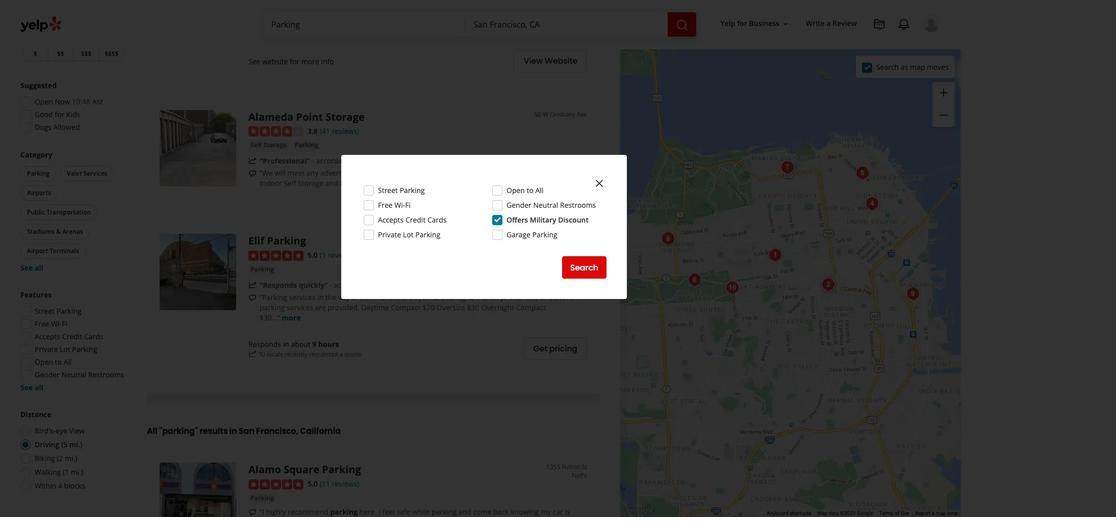 Task type: describe. For each thing, give the bounding box(es) containing it.
(11 reviews) link
[[320, 479, 359, 490]]

16 speech v2 image
[[248, 170, 257, 178]]

5.0 link for parking
[[308, 250, 318, 261]]

16 trending v2 image for elif
[[248, 282, 257, 290]]

5.0 for square
[[308, 480, 318, 489]]

parking button for parking link for elif parking
[[248, 265, 276, 275]]

0 vertical spatial see
[[248, 56, 260, 66]]

my
[[541, 507, 551, 517]]

bird's-
[[35, 426, 56, 436]]

2 vertical spatial open
[[35, 358, 53, 367]]

1 compact from the left
[[391, 303, 421, 313]]

parking button for alamo square parking's parking link
[[248, 494, 276, 504]]

overnight
[[481, 303, 514, 313]]

here. i feel safe while parking and come back knowing my car is safe."
[[260, 507, 570, 518]]

event
[[555, 293, 573, 303]]

accepts credit cards inside group
[[35, 332, 103, 342]]

16 speech v2 image for "i highly recommend
[[248, 509, 257, 517]]

lot inside search dialog
[[403, 230, 414, 240]]

free inside group
[[35, 319, 49, 329]]

use
[[901, 511, 909, 517]]

and inside here. i feel safe while parking and come back knowing my car is safe."
[[459, 507, 471, 517]]

©2023
[[840, 511, 856, 517]]

francisco.
[[374, 293, 407, 303]]

storage inside "we will meet any advertised price in our area for comparable units or vehicle storage. 5x5 -10x20 indoor self storage and outdoor vehicle storage up to 35 ft. we have been in alameda…"
[[298, 179, 323, 188]]

driving (5 mi.)
[[35, 440, 82, 450]]

1 vertical spatial services
[[287, 303, 313, 313]]

map for moves
[[910, 62, 925, 72]]

mi.) for biking (2 mi.)
[[65, 454, 77, 464]]

"parking"
[[159, 426, 198, 438]]

1 horizontal spatial parking
[[330, 507, 358, 517]]

$30…"
[[260, 313, 280, 323]]

1 vertical spatial fi
[[62, 319, 67, 329]]

airport terminals
[[27, 247, 79, 256]]

recently
[[284, 350, 307, 359]]

is
[[565, 507, 570, 517]]

5.0 link for square
[[308, 479, 318, 490]]

within 4 blocks
[[35, 482, 85, 491]]

0 vertical spatial services
[[289, 293, 316, 303]]

"we will meet any advertised price in our area for comparable units or vehicle storage. 5x5 -10x20 indoor self storage and outdoor vehicle storage up to 35 ft. we have been in alameda…"
[[260, 169, 584, 188]]

biking
[[35, 454, 55, 464]]

1 vertical spatial view
[[69, 426, 85, 436]]

get
[[533, 343, 547, 355]]

parking link for alamo square parking
[[248, 494, 276, 504]]

category
[[20, 150, 52, 160]]

1 horizontal spatial view
[[524, 55, 543, 67]]

mi.) for driving (5 mi.)
[[69, 440, 82, 450]]

1 vertical spatial alamo square parking image
[[160, 463, 236, 518]]

view website link
[[514, 50, 587, 72]]

search for search
[[570, 262, 598, 274]]

feel
[[382, 507, 395, 517]]

0 horizontal spatial open to all
[[35, 358, 72, 367]]

yelp
[[721, 19, 735, 28]]

public
[[27, 208, 45, 217]]

1 vertical spatial all
[[64, 358, 72, 367]]

group containing suggested
[[17, 81, 127, 136]]

driving
[[35, 440, 59, 450]]

(11 reviews)
[[320, 480, 359, 489]]

eye
[[56, 426, 67, 436]]

street parking inside search dialog
[[378, 186, 425, 195]]

oversize
[[437, 303, 465, 313]]

fi inside search dialog
[[405, 200, 411, 210]]

in left our in the top of the page
[[375, 169, 382, 178]]

indoor
[[260, 179, 282, 188]]

stadiums
[[27, 228, 55, 236]]

yelp for business button
[[717, 15, 794, 33]]

alamo square parking
[[248, 463, 361, 477]]

safe."
[[260, 518, 278, 518]]

1 vertical spatial (1
[[63, 468, 69, 478]]

close image
[[593, 177, 606, 190]]

allowed
[[53, 122, 80, 132]]

1 vertical spatial street parking
[[35, 307, 81, 316]]

provided.
[[328, 303, 359, 313]]

alameda
[[248, 110, 293, 124]]

sutter stockton garage image
[[862, 194, 883, 214]]

1 vertical spatial cards
[[84, 332, 103, 342]]

1 horizontal spatial -
[[330, 281, 332, 290]]

dogs allowed
[[35, 122, 80, 132]]

restrooms inside group
[[88, 370, 124, 380]]

walking (1 mi.)
[[35, 468, 83, 478]]

street inside group
[[35, 307, 55, 316]]

search dialog
[[0, 0, 1116, 518]]

14th
[[567, 234, 580, 243]]

valet services button
[[60, 166, 114, 182]]

344 14th st
[[555, 234, 587, 243]]

get pricing
[[533, 343, 577, 355]]

bird's-eye view
[[35, 426, 85, 436]]

group containing category
[[18, 150, 127, 273]]

or
[[485, 169, 492, 178]]

dogs
[[35, 122, 52, 132]]

website
[[545, 55, 577, 67]]

1 vertical spatial free wi-fi
[[35, 319, 67, 329]]

see all button for features
[[20, 383, 43, 393]]

in up recently
[[283, 340, 289, 349]]

self storage
[[250, 141, 287, 150]]

gender neutral restrooms inside search dialog
[[507, 200, 596, 210]]

0 vertical spatial more
[[301, 56, 319, 66]]

2 compact from the left
[[516, 303, 546, 313]]

0 horizontal spatial gender neutral restrooms
[[35, 370, 124, 380]]

here.
[[360, 507, 377, 517]]

private inside search dialog
[[378, 230, 401, 240]]

0 horizontal spatial elif parking image
[[160, 234, 236, 311]]

credit inside search dialog
[[406, 215, 426, 225]]

$$ button
[[48, 46, 73, 62]]

quickly"
[[299, 281, 328, 290]]

offers
[[507, 215, 528, 225]]

error
[[947, 511, 958, 517]]

neutral inside search dialog
[[533, 200, 558, 210]]

1 horizontal spatial elif parking image
[[818, 275, 839, 295]]

street inside search dialog
[[378, 186, 398, 195]]

elif
[[248, 234, 264, 248]]

0 vertical spatial -
[[312, 156, 314, 166]]

are
[[315, 303, 326, 313]]

70
[[258, 350, 265, 359]]

recommend
[[288, 507, 328, 517]]

get pricing button
[[524, 338, 587, 360]]

user
[[383, 281, 397, 290]]

come
[[473, 507, 492, 517]]

$ button
[[22, 46, 48, 62]]

airports button
[[20, 186, 58, 201]]

3.8
[[308, 126, 318, 136]]

16 trending v2 image for alameda
[[248, 157, 257, 165]]

price
[[357, 169, 374, 178]]

0 vertical spatial parking link
[[293, 140, 320, 151]]

report a map error
[[916, 511, 958, 517]]

0 horizontal spatial private lot parking
[[35, 345, 97, 355]]

$30
[[467, 303, 479, 313]]

0 horizontal spatial gender
[[35, 370, 60, 380]]

reserved,
[[507, 293, 538, 303]]

1 vertical spatial credit
[[62, 332, 82, 342]]

report a map error link
[[916, 511, 958, 517]]

accepts inside search dialog
[[378, 215, 404, 225]]

1 vertical spatial neutral
[[61, 370, 86, 380]]

elif parking
[[248, 234, 306, 248]]

16 speech v2 image for "parking services in the city of san francisco. daytime, overnight, monthly, reserved, and event parking services are provided. daytime compact $20 oversize $30 overnight compact $30…"
[[248, 294, 257, 302]]

keyboard shortcuts button
[[767, 511, 811, 518]]

a for report
[[932, 511, 935, 517]]

0 vertical spatial vehicle
[[494, 169, 517, 178]]

users
[[365, 156, 383, 166]]

kezar parking lot image
[[722, 278, 743, 298]]

and inside "we will meet any advertised price in our area for comparable units or vehicle storage. 5x5 -10x20 indoor self storage and outdoor vehicle storage up to 35 ft. we have been in alameda…"
[[325, 179, 338, 188]]

1
[[377, 281, 381, 290]]

garage parking
[[507, 230, 557, 240]]

2 horizontal spatial storage
[[326, 110, 365, 124]]

"responds quickly" - according to 1 user
[[260, 281, 397, 290]]

offers military discount
[[507, 215, 589, 225]]

16 chevron down v2 image
[[782, 20, 790, 28]]

monthly,
[[476, 293, 505, 303]]

all "parking" results in san francisco, california
[[147, 426, 341, 438]]

0 vertical spatial according
[[316, 156, 349, 166]]

yelp for business
[[721, 19, 779, 28]]

9
[[312, 340, 317, 349]]

1 vertical spatial vehicle
[[370, 179, 393, 188]]

outdoor
[[340, 179, 368, 188]]

hours
[[318, 340, 339, 349]]

$
[[34, 49, 37, 58]]

military
[[530, 215, 556, 225]]

(11
[[320, 480, 330, 489]]

will
[[275, 169, 286, 178]]



Task type: locate. For each thing, give the bounding box(es) containing it.
notifications image
[[898, 18, 910, 31]]

1 see all from the top
[[20, 263, 43, 273]]

search as map moves
[[876, 62, 949, 72]]

see up the distance
[[20, 383, 33, 393]]

1 16 trending v2 image from the top
[[248, 157, 257, 165]]

0 vertical spatial mi.)
[[69, 440, 82, 450]]

1 16 speech v2 image from the top
[[248, 294, 257, 302]]

free inside search dialog
[[378, 200, 393, 210]]

16 trending v2 image
[[248, 157, 257, 165], [248, 282, 257, 290]]

francisco,
[[256, 426, 298, 438]]

0 horizontal spatial alamo square parking image
[[160, 463, 236, 518]]

ave
[[577, 110, 587, 119]]

parking link up "i
[[248, 494, 276, 504]]

daytime
[[361, 303, 389, 313]]

1 st from the top
[[582, 234, 587, 243]]

70 locals recently requested a quote
[[258, 350, 361, 359]]

0 horizontal spatial compact
[[391, 303, 421, 313]]

terms
[[879, 511, 894, 517]]

2 all from the top
[[35, 383, 43, 393]]

storage down 3.8 star rating image
[[263, 141, 287, 150]]

self down meet
[[284, 179, 296, 188]]

open inside search dialog
[[507, 186, 525, 195]]

alameda…"
[[517, 179, 554, 188]]

san up daytime
[[360, 293, 372, 303]]

walking
[[35, 468, 61, 478]]

(1 review) link
[[320, 250, 352, 261]]

mi.) up the blocks
[[71, 468, 83, 478]]

elif parking image
[[160, 234, 236, 311], [818, 275, 839, 295]]

2 vertical spatial storage
[[298, 179, 323, 188]]

2 vertical spatial -
[[330, 281, 332, 290]]

street down our in the top of the page
[[378, 186, 398, 195]]

storage.
[[519, 169, 546, 178]]

1 horizontal spatial search
[[876, 62, 899, 72]]

san left francisco,
[[239, 426, 254, 438]]

and inside "parking services in the city of san francisco. daytime, overnight, monthly, reserved, and event parking services are provided. daytime compact $20 oversize $30 overnight compact $30…"
[[540, 293, 553, 303]]

self inside "we will meet any advertised price in our area for comparable units or vehicle storage. 5x5 -10x20 indoor self storage and outdoor vehicle storage up to 35 ft. we have been in alameda…"
[[284, 179, 296, 188]]

(1 left review)
[[320, 251, 326, 260]]

search left as on the top of the page
[[876, 62, 899, 72]]

street down the features
[[35, 307, 55, 316]]

0 horizontal spatial street
[[35, 307, 55, 316]]

all for features
[[35, 383, 43, 393]]

1 horizontal spatial more
[[301, 56, 319, 66]]

2 see all button from the top
[[20, 383, 43, 393]]

more
[[301, 56, 319, 66], [282, 313, 301, 323]]

0 vertical spatial all
[[35, 263, 43, 273]]

reviews) inside "link"
[[332, 480, 359, 489]]

vehicle up been
[[494, 169, 517, 178]]

gender up the distance
[[35, 370, 60, 380]]

0 horizontal spatial self
[[250, 141, 262, 150]]

responds
[[248, 340, 281, 349]]

elif parking link
[[248, 234, 306, 248]]

see for features
[[20, 383, 33, 393]]

mi.) for walking (1 mi.)
[[71, 468, 83, 478]]

2 reviews) from the top
[[332, 480, 359, 489]]

zoom out image
[[938, 109, 950, 122]]

- up any
[[312, 156, 314, 166]]

private lot parking inside search dialog
[[378, 230, 440, 240]]

1 horizontal spatial and
[[459, 507, 471, 517]]

advertised
[[320, 169, 355, 178]]

0 horizontal spatial and
[[325, 179, 338, 188]]

1 vertical spatial and
[[540, 293, 553, 303]]

st
[[582, 234, 587, 243], [582, 463, 587, 472]]

according
[[316, 156, 349, 166], [334, 281, 366, 290]]

a right write
[[827, 19, 831, 28]]

2 16 speech v2 image from the top
[[248, 509, 257, 517]]

free wi-fi down storage
[[378, 200, 411, 210]]

and
[[325, 179, 338, 188], [540, 293, 553, 303], [459, 507, 471, 517]]

0 horizontal spatial lot
[[60, 345, 70, 355]]

option group
[[17, 410, 127, 495]]

price group
[[20, 30, 127, 64]]

1 vertical spatial 5 star rating image
[[248, 480, 304, 490]]

reviews) right "(41"
[[332, 126, 359, 136]]

street parking down the features
[[35, 307, 81, 316]]

alameda point storage link
[[248, 110, 365, 124]]

1 horizontal spatial map
[[936, 511, 946, 517]]

None search field
[[263, 12, 698, 37]]

- right 5x5
[[562, 169, 564, 178]]

parking inside here. i feel safe while parking and come back knowing my car is safe."
[[432, 507, 457, 517]]

5x5
[[548, 169, 560, 178]]

1 vertical spatial san
[[239, 426, 254, 438]]

gender up 'offers'
[[507, 200, 531, 210]]

compact down francisco.
[[391, 303, 421, 313]]

for up "up"
[[414, 169, 423, 178]]

north beach parking garage image
[[852, 163, 873, 184]]

reviews) right (11
[[332, 480, 359, 489]]

am
[[92, 97, 103, 107]]

street
[[378, 186, 398, 195], [35, 307, 55, 316]]

0 horizontal spatial (1
[[63, 468, 69, 478]]

free wi-fi inside search dialog
[[378, 200, 411, 210]]

projects image
[[873, 18, 886, 31]]

street parking down area
[[378, 186, 425, 195]]

16 speech v2 image
[[248, 294, 257, 302], [248, 509, 257, 517]]

1 vertical spatial self
[[284, 179, 296, 188]]

google
[[857, 511, 873, 517]]

see all for features
[[20, 383, 43, 393]]

in inside "parking services in the city of san francisco. daytime, overnight, monthly, reserved, and event parking services are provided. daytime compact $20 oversize $30 overnight compact $30…"
[[317, 293, 324, 303]]

0 vertical spatial san
[[360, 293, 372, 303]]

of left use
[[895, 511, 899, 517]]

alamo square parking image
[[765, 245, 786, 266], [160, 463, 236, 518]]

parking down "parking
[[260, 303, 285, 313]]

elif parking image
[[818, 275, 839, 295]]

have
[[472, 179, 488, 188]]

2 horizontal spatial a
[[932, 511, 935, 517]]

restrooms
[[560, 200, 596, 210], [88, 370, 124, 380]]

free
[[378, 200, 393, 210], [35, 319, 49, 329]]

see all down airport
[[20, 263, 43, 273]]

5 star rating image
[[248, 251, 304, 261], [248, 480, 304, 490]]

now
[[55, 97, 70, 107]]

view right eye at the left
[[69, 426, 85, 436]]

5.0 link left (1 review) link
[[308, 250, 318, 261]]

services down quickly" at bottom left
[[289, 293, 316, 303]]

1 vertical spatial mi.)
[[65, 454, 77, 464]]

3.8 star rating image
[[248, 127, 304, 137]]

0 vertical spatial open
[[35, 97, 53, 107]]

for up dogs allowed
[[55, 110, 64, 119]]

5 star rating image down "alamo"
[[248, 480, 304, 490]]

reviews) inside 'link'
[[332, 126, 359, 136]]

airport terminals button
[[20, 244, 86, 259]]

0 vertical spatial fi
[[405, 200, 411, 210]]

free down the features
[[35, 319, 49, 329]]

a for write
[[827, 19, 831, 28]]

and left come
[[459, 507, 471, 517]]

see all for category
[[20, 263, 43, 273]]

see all button down airport
[[20, 263, 43, 273]]

1 horizontal spatial self
[[284, 179, 296, 188]]

"professional" - according to 2 users
[[260, 156, 383, 166]]

0 vertical spatial accepts
[[378, 215, 404, 225]]

5 star rating image for square
[[248, 480, 304, 490]]

music concourse parking image
[[685, 270, 705, 291]]

map right as on the top of the page
[[910, 62, 925, 72]]

see all button up the distance
[[20, 383, 43, 393]]

1 5 star rating image from the top
[[248, 251, 304, 261]]

parking at the exchange image
[[903, 284, 923, 305]]

alameda point storage image
[[160, 110, 236, 187]]

4
[[58, 482, 62, 491]]

in up are
[[317, 293, 324, 303]]

transportation
[[47, 208, 91, 217]]

of inside "parking services in the city of san francisco. daytime, overnight, monthly, reserved, and event parking services are provided. daytime compact $20 oversize $30 overnight compact $30…"
[[351, 293, 358, 303]]

(41 reviews) link
[[320, 125, 359, 137]]

st for 1355 fulton st nopa
[[582, 463, 587, 472]]

2 5.0 from the top
[[308, 480, 318, 489]]

storage up (41 reviews) 'link'
[[326, 110, 365, 124]]

view website
[[524, 55, 577, 67]]

all inside search dialog
[[535, 186, 544, 195]]

wi- down storage
[[394, 200, 405, 210]]

in right results
[[229, 426, 237, 438]]

"we
[[260, 169, 273, 178]]

2 vertical spatial and
[[459, 507, 471, 517]]

free down our in the top of the page
[[378, 200, 393, 210]]

mi.) right (2
[[65, 454, 77, 464]]

search inside button
[[570, 262, 598, 274]]

reviews) for alameda point storage
[[332, 126, 359, 136]]

lombard street garage image
[[777, 158, 798, 178]]

kids
[[66, 110, 80, 119]]

2 vertical spatial all
[[147, 426, 157, 438]]

san inside "parking services in the city of san francisco. daytime, overnight, monthly, reserved, and event parking services are provided. daytime compact $20 oversize $30 overnight compact $30…"
[[360, 293, 372, 303]]

1 vertical spatial according
[[334, 281, 366, 290]]

map region
[[536, 0, 1059, 518]]

"parking
[[260, 293, 287, 303]]

knowing
[[511, 507, 539, 517]]

- inside "we will meet any advertised price in our area for comparable units or vehicle storage. 5x5 -10x20 indoor self storage and outdoor vehicle storage up to 35 ft. we have been in alameda…"
[[562, 169, 564, 178]]

to
[[350, 156, 357, 166], [432, 179, 439, 188], [527, 186, 534, 195], [368, 281, 375, 290], [55, 358, 62, 367]]

cards inside search dialog
[[427, 215, 447, 225]]

accepts credit cards inside search dialog
[[378, 215, 447, 225]]

10x20
[[564, 169, 584, 178]]

map left error
[[936, 511, 946, 517]]

i
[[379, 507, 381, 517]]

16 trending v2 image left "responds
[[248, 282, 257, 290]]

1 vertical spatial private
[[35, 345, 58, 355]]

parking button for the topmost parking link
[[293, 140, 320, 151]]

self down 3.8 star rating image
[[250, 141, 262, 150]]

1 horizontal spatial san
[[360, 293, 372, 303]]

16 trending v2 image up 16 speech v2 image
[[248, 157, 257, 165]]

reviews) for alamo square parking
[[332, 480, 359, 489]]

google image
[[623, 505, 657, 518]]

1 vertical spatial see all button
[[20, 383, 43, 393]]

car
[[553, 507, 563, 517]]

compact down reserved,
[[516, 303, 546, 313]]

free wi-fi
[[378, 200, 411, 210], [35, 319, 67, 329]]

st right the fulton
[[582, 463, 587, 472]]

1 vertical spatial storage
[[263, 141, 287, 150]]

- up the
[[330, 281, 332, 290]]

0 vertical spatial see all button
[[20, 263, 43, 273]]

quote
[[345, 350, 361, 359]]

self inside button
[[250, 141, 262, 150]]

parking link up "responds
[[248, 265, 276, 275]]

zoom in image
[[938, 87, 950, 99]]

open to all inside search dialog
[[507, 186, 544, 195]]

0 horizontal spatial accepts
[[35, 332, 60, 342]]

0 horizontal spatial search
[[570, 262, 598, 274]]

see left "website" on the top left of page
[[248, 56, 260, 66]]

parking button up airports
[[20, 166, 56, 182]]

website
[[262, 56, 288, 66]]

compact
[[391, 303, 421, 313], [516, 303, 546, 313]]

st right 14th
[[582, 234, 587, 243]]

parking right while
[[432, 507, 457, 517]]

$$
[[57, 49, 64, 58]]

0 vertical spatial see all
[[20, 263, 43, 273]]

2 st from the top
[[582, 463, 587, 472]]

0 horizontal spatial a
[[340, 350, 343, 359]]

5 star rating image down elif parking
[[248, 251, 304, 261]]

2 vertical spatial see
[[20, 383, 33, 393]]

1 vertical spatial gender neutral restrooms
[[35, 370, 124, 380]]

1 vertical spatial see
[[20, 263, 33, 273]]

parking button up "i
[[248, 494, 276, 504]]

user actions element
[[712, 13, 955, 76]]

2 vertical spatial a
[[932, 511, 935, 517]]

and down advertised
[[325, 179, 338, 188]]

"professional"
[[260, 156, 310, 166]]

1 horizontal spatial private lot parking
[[378, 230, 440, 240]]

search image
[[676, 19, 688, 31]]

daytime,
[[409, 293, 439, 303]]

0 horizontal spatial restrooms
[[88, 370, 124, 380]]

moves
[[927, 62, 949, 72]]

1 horizontal spatial restrooms
[[560, 200, 596, 210]]

terms of use
[[879, 511, 909, 517]]

1 vertical spatial lot
[[60, 345, 70, 355]]

group
[[17, 81, 127, 136], [933, 82, 955, 127], [18, 150, 127, 273], [17, 290, 127, 393]]

(1 review)
[[320, 251, 352, 260]]

0 vertical spatial st
[[582, 234, 587, 243]]

1 vertical spatial map
[[936, 511, 946, 517]]

group containing features
[[17, 290, 127, 393]]

more left info
[[301, 56, 319, 66]]

map
[[818, 511, 828, 517]]

mi.) right (5
[[69, 440, 82, 450]]

5.0 left (1 review)
[[308, 251, 318, 260]]

$$$$ button
[[99, 46, 124, 62]]

wi- inside group
[[51, 319, 62, 329]]

1 horizontal spatial compact
[[516, 303, 546, 313]]

1 reviews) from the top
[[332, 126, 359, 136]]

mi.)
[[69, 440, 82, 450], [65, 454, 77, 464], [71, 468, 83, 478]]

0 horizontal spatial wi-
[[51, 319, 62, 329]]

0 horizontal spatial accepts credit cards
[[35, 332, 103, 342]]

1 horizontal spatial accepts credit cards
[[378, 215, 447, 225]]

all
[[35, 263, 43, 273], [35, 383, 43, 393]]

1 horizontal spatial free
[[378, 200, 393, 210]]

gender inside search dialog
[[507, 200, 531, 210]]

st inside 1355 fulton st nopa
[[582, 463, 587, 472]]

public transportation
[[27, 208, 91, 217]]

16 speech v2 image left "i
[[248, 509, 257, 517]]

storage inside button
[[263, 141, 287, 150]]

view left 'website'
[[524, 55, 543, 67]]

open now 10:48 am
[[35, 97, 103, 107]]

wi- inside search dialog
[[394, 200, 405, 210]]

map for error
[[936, 511, 946, 517]]

search for search as map moves
[[876, 62, 899, 72]]

geary mall garage image
[[658, 229, 679, 249]]

1 horizontal spatial cards
[[427, 215, 447, 225]]

1 horizontal spatial vehicle
[[494, 169, 517, 178]]

public transportation button
[[20, 205, 98, 220]]

st for 344 14th st
[[582, 234, 587, 243]]

5.0 left (11
[[308, 480, 318, 489]]

0 vertical spatial restrooms
[[560, 200, 596, 210]]

ft.
[[451, 179, 458, 188]]

1 horizontal spatial free wi-fi
[[378, 200, 411, 210]]

accepts
[[378, 215, 404, 225], [35, 332, 60, 342]]

free wi-fi down the features
[[35, 319, 67, 329]]

0 horizontal spatial storage
[[263, 141, 287, 150]]

storage down any
[[298, 179, 323, 188]]

of right 'city'
[[351, 293, 358, 303]]

parking button down 3.8
[[293, 140, 320, 151]]

accepts down storage
[[378, 215, 404, 225]]

according up 'city'
[[334, 281, 366, 290]]

0 horizontal spatial of
[[351, 293, 358, 303]]

0 horizontal spatial more
[[282, 313, 301, 323]]

info
[[321, 56, 334, 66]]

1 vertical spatial of
[[895, 511, 899, 517]]

1 vertical spatial accepts credit cards
[[35, 332, 103, 342]]

see all button for category
[[20, 263, 43, 273]]

and left event
[[540, 293, 553, 303]]

0 vertical spatial credit
[[406, 215, 426, 225]]

0 vertical spatial map
[[910, 62, 925, 72]]

0 vertical spatial 5.0 link
[[308, 250, 318, 261]]

0 vertical spatial and
[[325, 179, 338, 188]]

2 5.0 link from the top
[[308, 479, 318, 490]]

1 horizontal spatial all
[[147, 426, 157, 438]]

0 vertical spatial storage
[[326, 110, 365, 124]]

(1 down (2
[[63, 468, 69, 478]]

0 vertical spatial 5.0
[[308, 251, 318, 260]]

0 vertical spatial of
[[351, 293, 358, 303]]

2 vertical spatial parking link
[[248, 494, 276, 504]]

1 vertical spatial st
[[582, 463, 587, 472]]

$$$ button
[[73, 46, 99, 62]]

parking left here.
[[330, 507, 358, 517]]

0 vertical spatial view
[[524, 55, 543, 67]]

2 5 star rating image from the top
[[248, 480, 304, 490]]

discount
[[558, 215, 589, 225]]

to inside "we will meet any advertised price in our area for comparable units or vehicle storage. 5x5 -10x20 indoor self storage and outdoor vehicle storage up to 35 ft. we have been in alameda…"
[[432, 179, 439, 188]]

1 vertical spatial more
[[282, 313, 301, 323]]

units
[[467, 169, 483, 178]]

0 horizontal spatial free wi-fi
[[35, 319, 67, 329]]

alameda point storage
[[248, 110, 365, 124]]

see down airport
[[20, 263, 33, 273]]

map data ©2023 google
[[818, 511, 873, 517]]

street parking
[[378, 186, 425, 195], [35, 307, 81, 316]]

all for category
[[35, 263, 43, 273]]

more link
[[282, 313, 301, 323]]

accepts down the features
[[35, 332, 60, 342]]

5.0 link left (11
[[308, 479, 318, 490]]

vehicle down our in the top of the page
[[370, 179, 393, 188]]

0 horizontal spatial san
[[239, 426, 254, 438]]

wi- down the features
[[51, 319, 62, 329]]

see all up the distance
[[20, 383, 43, 393]]

parking link down 3.8
[[293, 140, 320, 151]]

5 star rating image for parking
[[248, 251, 304, 261]]

write a review
[[806, 19, 857, 28]]

2 16 trending v2 image from the top
[[248, 282, 257, 290]]

responds in about 9 hours
[[248, 340, 339, 349]]

requested
[[309, 350, 338, 359]]

for right 'yelp'
[[737, 19, 747, 28]]

restrooms inside search dialog
[[560, 200, 596, 210]]

a left quote
[[340, 350, 343, 359]]

"i highly recommend parking
[[260, 507, 358, 517]]

(2
[[57, 454, 63, 464]]

1 all from the top
[[35, 263, 43, 273]]

1 horizontal spatial credit
[[406, 215, 426, 225]]

1355
[[546, 463, 560, 472]]

see all
[[20, 263, 43, 273], [20, 383, 43, 393]]

see all button
[[20, 263, 43, 273], [20, 383, 43, 393]]

16 trending v2 image
[[248, 351, 257, 359]]

16 speech v2 image left "parking
[[248, 294, 257, 302]]

for inside "we will meet any advertised price in our area for comparable units or vehicle storage. 5x5 -10x20 indoor self storage and outdoor vehicle storage up to 35 ft. we have been in alameda…"
[[414, 169, 423, 178]]

biking (2 mi.)
[[35, 454, 77, 464]]

according up advertised
[[316, 156, 349, 166]]

0 vertical spatial 16 trending v2 image
[[248, 157, 257, 165]]

1 horizontal spatial open to all
[[507, 186, 544, 195]]

1 horizontal spatial lot
[[403, 230, 414, 240]]

1 5.0 from the top
[[308, 251, 318, 260]]

option group containing distance
[[17, 410, 127, 495]]

1 vertical spatial open
[[507, 186, 525, 195]]

1 horizontal spatial street parking
[[378, 186, 425, 195]]

see for category
[[20, 263, 33, 273]]

to inside search dialog
[[527, 186, 534, 195]]

more right $30…"
[[282, 313, 301, 323]]

see
[[248, 56, 260, 66], [20, 263, 33, 273], [20, 383, 33, 393]]

all down airport
[[35, 263, 43, 273]]

2 see all from the top
[[20, 383, 43, 393]]

a right report
[[932, 511, 935, 517]]

search down 14th
[[570, 262, 598, 274]]

1 see all button from the top
[[20, 263, 43, 273]]

services up more link at the left of the page
[[287, 303, 313, 313]]

in right been
[[509, 179, 515, 188]]

private inside group
[[35, 345, 58, 355]]

1 5.0 link from the top
[[308, 250, 318, 261]]

lot
[[403, 230, 414, 240], [60, 345, 70, 355]]

1 horizontal spatial (1
[[320, 251, 326, 260]]

1 horizontal spatial alamo square parking image
[[765, 245, 786, 266]]

2 horizontal spatial -
[[562, 169, 564, 178]]

parking button up "responds
[[248, 265, 276, 275]]

5.0 for parking
[[308, 251, 318, 260]]

1 vertical spatial gender
[[35, 370, 60, 380]]

gender neutral restrooms
[[507, 200, 596, 210], [35, 370, 124, 380]]

2 horizontal spatial and
[[540, 293, 553, 303]]

2 horizontal spatial all
[[535, 186, 544, 195]]

for inside button
[[737, 19, 747, 28]]

parking inside "parking services in the city of san francisco. daytime, overnight, monthly, reserved, and event parking services are provided. daytime compact $20 oversize $30 overnight compact $30…"
[[260, 303, 285, 313]]

1 horizontal spatial wi-
[[394, 200, 405, 210]]

for right "website" on the top left of page
[[290, 56, 299, 66]]

parking link for elif parking
[[248, 265, 276, 275]]

all up the distance
[[35, 383, 43, 393]]



Task type: vqa. For each thing, say whether or not it's contained in the screenshot.
New
no



